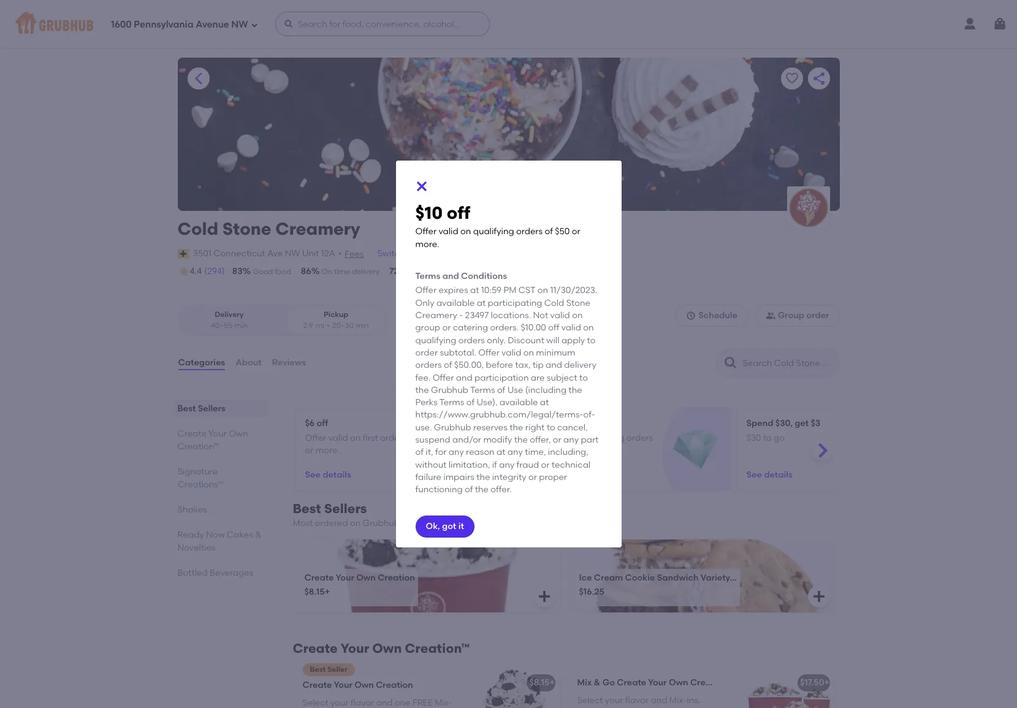 Task type: vqa. For each thing, say whether or not it's contained in the screenshot.


Task type: describe. For each thing, give the bounding box(es) containing it.
1 horizontal spatial $10
[[526, 418, 539, 429]]

offer up time,
[[526, 433, 547, 443]]

• inside • fees
[[338, 248, 342, 259]]

or right group on the top left of page
[[443, 323, 451, 333]]

1 vertical spatial available
[[500, 398, 538, 408]]

one
[[395, 698, 411, 708]]

offer down only.
[[479, 348, 500, 358]]

select your flavor and mix-ins. customize further by adding mor
[[578, 695, 721, 708]]

time
[[334, 267, 350, 276]]

before
[[486, 360, 513, 371]]

(294)
[[204, 266, 225, 277]]

best for best sellers most ordered on grubhub
[[293, 501, 321, 517]]

10:59
[[481, 285, 502, 296]]

$10.00
[[521, 323, 547, 333]]

avenue
[[196, 19, 229, 30]]

ice
[[579, 573, 592, 583]]

3501 connecticut ave nw unit 12a button
[[192, 247, 336, 261]]

see details button for $30 to go
[[747, 464, 793, 486]]

bottled
[[178, 568, 208, 578]]

1 horizontal spatial $8.15
[[530, 678, 550, 688]]

$6
[[305, 418, 315, 429]]

order for correct order
[[439, 267, 458, 276]]

min inside the pickup 2.9 mi • 20–30 min
[[356, 321, 369, 330]]

best for best seller
[[310, 666, 326, 674]]

valid right not
[[551, 310, 570, 321]]

signature creations™
[[178, 467, 223, 490]]

0 vertical spatial terms
[[416, 271, 441, 281]]

on
[[322, 267, 333, 276]]

see for offer valid on first orders of $15 or more.
[[305, 470, 321, 480]]

to right apply
[[587, 335, 596, 346]]

switch location
[[377, 248, 441, 259]]

86
[[301, 266, 311, 277]]

ok, got it button
[[416, 516, 475, 538]]

location
[[407, 248, 441, 259]]

go
[[774, 433, 785, 443]]

1 horizontal spatial &
[[594, 678, 601, 688]]

delivery 40–55 min
[[211, 311, 248, 330]]

create your own creation $8.15 +
[[305, 573, 415, 598]]

72
[[390, 266, 399, 277]]

your inside tab
[[209, 429, 227, 439]]

of-
[[584, 410, 595, 420]]

• inside the pickup 2.9 mi • 20–30 min
[[327, 321, 330, 330]]

$17.50 +
[[800, 678, 830, 688]]

nw for ave
[[285, 248, 300, 259]]

see details for offer valid on qualifying orders of $50 or more.
[[526, 470, 572, 480]]

offer right the "fee."
[[433, 373, 454, 383]]

and inside select your flavor and one free mix-
[[376, 698, 393, 708]]

valid up including,
[[549, 433, 569, 443]]

mix & go create your own creation™
[[578, 678, 733, 688]]

the left offer.
[[475, 485, 489, 495]]

pickup
[[324, 311, 349, 319]]

the left right on the bottom right of page
[[510, 422, 524, 433]]

sellers for best sellers most ordered on grubhub
[[324, 501, 367, 517]]

conditions
[[461, 271, 507, 281]]

ok, got it
[[426, 522, 464, 532]]

unit
[[302, 248, 319, 259]]

your for &
[[605, 695, 624, 706]]

to right right on the bottom right of page
[[547, 422, 556, 433]]

create down best seller
[[303, 680, 332, 691]]

bottled beverages tab
[[178, 567, 263, 580]]

1600
[[111, 19, 132, 30]]

correct
[[409, 267, 437, 276]]

seller
[[328, 666, 348, 674]]

food
[[275, 267, 291, 276]]

it
[[459, 522, 464, 532]]

details for offer valid on qualifying orders of $50 or more.
[[544, 470, 572, 480]]

order for group order
[[807, 310, 830, 321]]

reviews button
[[271, 341, 307, 385]]

0 horizontal spatial delivery
[[352, 267, 380, 276]]

at left 10:59
[[470, 285, 479, 296]]

orders down catering
[[459, 335, 485, 346]]

any right if
[[499, 460, 515, 470]]

(including
[[525, 385, 567, 396]]

variety...
[[701, 573, 737, 583]]

select your flavor and one free mix-
[[303, 698, 453, 708]]

including,
[[548, 447, 589, 458]]

1 vertical spatial terms
[[470, 385, 495, 396]]

caret left icon image
[[191, 71, 206, 86]]

flavor for create
[[626, 695, 649, 706]]

adding
[[666, 708, 696, 708]]

best for best sellers
[[178, 404, 196, 414]]

modify
[[484, 435, 512, 445]]

tax,
[[515, 360, 531, 371]]

+ for $17.50 +
[[825, 678, 830, 688]]

order inside terms and conditions offer expires at 10:59 pm cst on 11/30/2023. only available at participating cold stone creamery - 23497 locations. not valid on group or catering orders. $10.00 off valid on qualifying orders only. discount will apply to order subtotal. offer valid on minimum orders of $50.00, before tax, tip and delivery fee. offer and participation are subject to the grubhub terms of use (including the perks terms of use), available at https://www.grubhub.com/legal/terms-of- use. grubhub reserves the right to cancel, suspend and/or modify the offer, or any part of it, for any reason at any time, including, without limitation, if any fraud or technical failure impairs the integrity or proper functioning of the offer.
[[416, 348, 438, 358]]

search icon image
[[724, 356, 738, 371]]

the down limitation,
[[477, 472, 490, 483]]

on down discount
[[524, 348, 534, 358]]

sellers for best sellers
[[198, 404, 226, 414]]

only.
[[487, 335, 506, 346]]

reviews
[[272, 358, 306, 368]]

$8.15 inside create your own creation $8.15 +
[[305, 587, 325, 598]]

select for select your flavor and mix-ins. customize further by adding mor
[[578, 695, 603, 706]]

valid up location
[[439, 226, 459, 237]]

ready now cakes & novelties tab
[[178, 529, 263, 555]]

option group containing delivery 40–55 min
[[178, 305, 388, 336]]

create your own creation™ inside tab
[[178, 429, 248, 452]]

participating
[[488, 298, 543, 308]]

orders up cst
[[516, 226, 543, 237]]

1 horizontal spatial $50
[[555, 226, 570, 237]]

proper
[[539, 472, 567, 483]]

integrity
[[492, 472, 527, 483]]

svg image inside schedule button
[[686, 311, 696, 321]]

3501
[[193, 248, 212, 259]]

1 horizontal spatial create your own creation™
[[293, 641, 470, 657]]

at down 'modify'
[[497, 447, 506, 458]]

good
[[253, 267, 273, 276]]

create up best seller
[[293, 641, 338, 657]]

it,
[[426, 447, 433, 458]]

on right cst
[[538, 285, 548, 296]]

$17.50
[[800, 678, 825, 688]]

perks
[[416, 398, 438, 408]]

creations™
[[178, 480, 223, 490]]

offer up location
[[416, 226, 437, 237]]

create inside tab
[[178, 429, 207, 439]]

and up expires
[[443, 271, 459, 281]]

main navigation navigation
[[0, 0, 1018, 48]]

12a
[[321, 248, 335, 259]]

best sellers most ordered on grubhub
[[293, 501, 400, 529]]

use.
[[416, 422, 432, 433]]

1 vertical spatial creation™
[[405, 641, 470, 657]]

$30
[[747, 433, 761, 443]]

subtotal.
[[440, 348, 477, 358]]

offer inside $6 off offer valid on first orders of $15 or more.
[[305, 433, 326, 443]]

subscription pass image
[[178, 249, 190, 259]]

schedule button
[[676, 305, 748, 327]]

orders right part
[[627, 433, 653, 443]]

failure
[[416, 472, 442, 483]]

signature creations™ tab
[[178, 466, 263, 491]]

any up 'fraud'
[[508, 447, 523, 458]]

create inside create your own creation $8.15 +
[[305, 573, 334, 583]]

see details button for offer valid on qualifying orders of $50 or more.
[[526, 464, 572, 486]]

correct order
[[409, 267, 458, 276]]

mi
[[316, 321, 325, 330]]

to right subject
[[580, 373, 588, 383]]

only
[[416, 298, 435, 308]]

your up seller
[[341, 641, 369, 657]]

pm
[[504, 285, 517, 296]]

83
[[232, 266, 243, 277]]

limitation,
[[449, 460, 490, 470]]

suspend
[[416, 435, 451, 445]]

and down $50.00, on the left of the page
[[456, 373, 473, 383]]

2 horizontal spatial svg image
[[993, 17, 1008, 31]]

catering
[[453, 323, 488, 333]]

cst
[[519, 285, 536, 296]]

categories
[[178, 358, 225, 368]]

nw for avenue
[[231, 19, 248, 30]]

$3
[[811, 418, 821, 429]]

& inside ready now cakes & novelties
[[255, 530, 262, 540]]

$15
[[419, 433, 432, 443]]

group
[[416, 323, 440, 333]]

will
[[547, 335, 560, 346]]

sandwich
[[657, 573, 699, 583]]

create your own creation™ tab
[[178, 428, 263, 453]]

ready
[[178, 530, 204, 540]]

for
[[435, 447, 447, 458]]

on up conditions
[[461, 226, 471, 237]]

save this restaurant image
[[785, 71, 800, 86]]

mix & go create your own creation™ image
[[743, 670, 835, 708]]

on up apply
[[584, 323, 594, 333]]

connecticut
[[214, 248, 265, 259]]

at up 23497
[[477, 298, 486, 308]]

customize
[[578, 708, 621, 708]]

offer up only
[[416, 285, 437, 296]]

+ inside create your own creation $8.15 +
[[325, 587, 330, 598]]

schedule
[[699, 310, 738, 321]]

min inside delivery 40–55 min
[[234, 321, 248, 330]]

delivery inside terms and conditions offer expires at 10:59 pm cst on 11/30/2023. only available at participating cold stone creamery - 23497 locations. not valid on group or catering orders. $10.00 off valid on qualifying orders only. discount will apply to order subtotal. offer valid on minimum orders of $50.00, before tax, tip and delivery fee. offer and participation are subject to the grubhub terms of use (including the perks terms of use), available at https://www.grubhub.com/legal/terms-of- use. grubhub reserves the right to cancel, suspend and/or modify the offer, or any part of it, for any reason at any time, including, without limitation, if any fraud or technical failure impairs the integrity or proper functioning of the offer.
[[565, 360, 597, 371]]

switch
[[377, 248, 405, 259]]

1 horizontal spatial svg image
[[284, 19, 294, 29]]

own inside create your own creation™
[[229, 429, 248, 439]]

qualifying inside terms and conditions offer expires at 10:59 pm cst on 11/30/2023. only available at participating cold stone creamery - 23497 locations. not valid on group or catering orders. $10.00 off valid on qualifying orders only. discount will apply to order subtotal. offer valid on minimum orders of $50.00, before tax, tip and delivery fee. offer and participation are subject to the grubhub terms of use (including the perks terms of use), available at https://www.grubhub.com/legal/terms-of- use. grubhub reserves the right to cancel, suspend and/or modify the offer, or any part of it, for any reason at any time, including, without limitation, if any fraud or technical failure impairs the integrity or proper functioning of the offer.
[[416, 335, 457, 346]]

the down the "fee."
[[416, 385, 429, 396]]

-
[[460, 310, 463, 321]]

+ for $8.15 +
[[550, 678, 555, 688]]

creation for create your own creation $8.15 +
[[378, 573, 415, 583]]

see for $30 to go
[[747, 470, 762, 480]]

and down the minimum
[[546, 360, 562, 371]]

cookie
[[625, 573, 655, 583]]

on inside $6 off offer valid on first orders of $15 or more.
[[350, 433, 361, 443]]



Task type: locate. For each thing, give the bounding box(es) containing it.
$10 off offer valid on qualifying orders of $50 or more. up conditions
[[416, 202, 581, 249]]

best up create your own creation™ tab
[[178, 404, 196, 414]]

1 see from the left
[[305, 470, 321, 480]]

1 horizontal spatial creamery
[[416, 310, 458, 321]]

1 horizontal spatial see details button
[[526, 464, 572, 486]]

orders.
[[490, 323, 519, 333]]

1 vertical spatial qualifying
[[416, 335, 457, 346]]

delivery down the fees button
[[352, 267, 380, 276]]

of
[[545, 226, 553, 237], [444, 360, 452, 371], [497, 385, 506, 396], [467, 398, 475, 408], [409, 433, 417, 443], [526, 445, 534, 456], [416, 447, 424, 458], [465, 485, 473, 495]]

people icon image
[[766, 311, 776, 321]]

nw right the ave
[[285, 248, 300, 259]]

0 horizontal spatial stone
[[223, 218, 271, 239]]

are
[[531, 373, 545, 383]]

0 vertical spatial $10
[[416, 202, 443, 223]]

qualifying down 'of-'
[[584, 433, 625, 443]]

0 horizontal spatial available
[[437, 298, 475, 308]]

stone inside terms and conditions offer expires at 10:59 pm cst on 11/30/2023. only available at participating cold stone creamery - 23497 locations. not valid on group or catering orders. $10.00 off valid on qualifying orders only. discount will apply to order subtotal. offer valid on minimum orders of $50.00, before tax, tip and delivery fee. offer and participation are subject to the grubhub terms of use (including the perks terms of use), available at https://www.grubhub.com/legal/terms-of- use. grubhub reserves the right to cancel, suspend and/or modify the offer, or any part of it, for any reason at any time, including, without limitation, if any fraud or technical failure impairs the integrity or proper functioning of the offer.
[[567, 298, 591, 308]]

nw inside main navigation 'navigation'
[[231, 19, 248, 30]]

see details for $30 to go
[[747, 470, 793, 480]]

0 vertical spatial cold
[[178, 218, 218, 239]]

not
[[533, 310, 549, 321]]

on down 11/30/2023.
[[572, 310, 583, 321]]

0 horizontal spatial min
[[234, 321, 248, 330]]

ordered
[[315, 518, 348, 529]]

create down best sellers
[[178, 429, 207, 439]]

on inside best sellers most ordered on grubhub
[[350, 518, 361, 529]]

without
[[416, 460, 447, 470]]

0 vertical spatial order
[[439, 267, 458, 276]]

or up 11/30/2023.
[[572, 226, 581, 237]]

sellers up ordered
[[324, 501, 367, 517]]

about button
[[235, 341, 262, 385]]

0 vertical spatial best
[[178, 404, 196, 414]]

$50 up 11/30/2023.
[[555, 226, 570, 237]]

1 horizontal spatial cold
[[545, 298, 565, 308]]

offer
[[416, 226, 437, 237], [416, 285, 437, 296], [479, 348, 500, 358], [433, 373, 454, 383], [305, 433, 326, 443], [526, 433, 547, 443]]

details up best sellers most ordered on grubhub
[[323, 470, 351, 480]]

any right the for
[[449, 447, 464, 458]]

• right 'mi'
[[327, 321, 330, 330]]

apply
[[562, 335, 585, 346]]

3501 connecticut ave nw unit 12a
[[193, 248, 335, 259]]

1 horizontal spatial creation™
[[405, 641, 470, 657]]

0 horizontal spatial details
[[323, 470, 351, 480]]

beverages
[[210, 568, 254, 578]]

creation for create your own creation
[[376, 680, 413, 691]]

$10 off offer valid on qualifying orders of $50 or more. up technical
[[526, 418, 653, 456]]

0 horizontal spatial $10
[[416, 202, 443, 223]]

1 vertical spatial $8.15
[[530, 678, 550, 688]]

svg image
[[414, 179, 429, 194], [686, 311, 696, 321], [537, 590, 552, 604], [812, 590, 827, 604]]

delivery up subject
[[565, 360, 597, 371]]

and inside select your flavor and mix-ins. customize further by adding mor
[[651, 695, 668, 706]]

fraud
[[517, 460, 539, 470]]

23497
[[465, 310, 489, 321]]

1 vertical spatial creamery
[[416, 310, 458, 321]]

offer.
[[491, 485, 512, 495]]

fee.
[[416, 373, 431, 383]]

or down the "$6"
[[305, 445, 314, 456]]

to
[[587, 335, 596, 346], [580, 373, 588, 383], [547, 422, 556, 433], [764, 433, 772, 443]]

0 horizontal spatial see
[[305, 470, 321, 480]]

cold up not
[[545, 298, 565, 308]]

functioning
[[416, 485, 463, 495]]

1 horizontal spatial min
[[356, 321, 369, 330]]

0 vertical spatial &
[[255, 530, 262, 540]]

valid up apply
[[562, 323, 581, 333]]

your inside select your flavor and mix-ins. customize further by adding mor
[[605, 695, 624, 706]]

1 horizontal spatial details
[[544, 470, 572, 480]]

best inside best sellers most ordered on grubhub
[[293, 501, 321, 517]]

qualifying
[[473, 226, 514, 237], [416, 335, 457, 346], [584, 433, 625, 443]]

1 vertical spatial cold
[[545, 298, 565, 308]]

0 vertical spatial create your own creation™
[[178, 429, 248, 452]]

free
[[413, 698, 433, 708]]

most
[[293, 518, 313, 529]]

0 horizontal spatial sellers
[[198, 404, 226, 414]]

2 vertical spatial terms
[[440, 398, 465, 408]]

get
[[795, 418, 809, 429]]

see down $30
[[747, 470, 762, 480]]

see details button down time,
[[526, 464, 572, 486]]

1 promo image from the left
[[453, 428, 497, 472]]

your
[[209, 429, 227, 439], [336, 573, 354, 583], [341, 641, 369, 657], [649, 678, 667, 688], [334, 680, 353, 691]]

use
[[508, 385, 523, 396]]

grubhub
[[431, 385, 469, 396], [434, 422, 471, 433], [363, 518, 400, 529]]

creamery inside terms and conditions offer expires at 10:59 pm cst on 11/30/2023. only available at participating cold stone creamery - 23497 locations. not valid on group or catering orders. $10.00 off valid on qualifying orders only. discount will apply to order subtotal. offer valid on minimum orders of $50.00, before tax, tip and delivery fee. offer and participation are subject to the grubhub terms of use (including the perks terms of use), available at https://www.grubhub.com/legal/terms-of- use. grubhub reserves the right to cancel, suspend and/or modify the offer, or any part of it, for any reason at any time, including, without limitation, if any fraud or technical failure impairs the integrity or proper functioning of the offer.
[[416, 310, 458, 321]]

see up most
[[305, 470, 321, 480]]

save this restaurant button
[[781, 67, 803, 90]]

2 horizontal spatial details
[[764, 470, 793, 480]]

$30,
[[776, 418, 793, 429]]

2 min from the left
[[356, 321, 369, 330]]

1 vertical spatial creation
[[376, 680, 413, 691]]

your down best sellers tab
[[209, 429, 227, 439]]

0 vertical spatial $50
[[555, 226, 570, 237]]

2 see details button from the left
[[526, 464, 572, 486]]

1 vertical spatial stone
[[567, 298, 591, 308]]

0 vertical spatial delivery
[[352, 267, 380, 276]]

valid
[[439, 226, 459, 237], [551, 310, 570, 321], [562, 323, 581, 333], [502, 348, 522, 358], [328, 433, 348, 443], [549, 433, 569, 443]]

terms up use),
[[470, 385, 495, 396]]

1 horizontal spatial mix-
[[670, 695, 687, 706]]

or down 'fraud'
[[529, 472, 537, 483]]

cream
[[594, 573, 623, 583]]

2 vertical spatial grubhub
[[363, 518, 400, 529]]

pickup 2.9 mi • 20–30 min
[[303, 311, 369, 330]]

creation inside create your own creation $8.15 +
[[378, 573, 415, 583]]

1 details from the left
[[323, 470, 351, 480]]

see details button
[[305, 464, 351, 486], [526, 464, 572, 486], [747, 464, 793, 486]]

your inside create your own creation $8.15 +
[[336, 573, 354, 583]]

flavor for creation
[[351, 698, 374, 708]]

1 vertical spatial delivery
[[565, 360, 597, 371]]

0 vertical spatial available
[[437, 298, 475, 308]]

more. inside $6 off offer valid on first orders of $15 or more.
[[316, 445, 340, 456]]

further
[[624, 708, 652, 708]]

2 horizontal spatial creation™
[[691, 678, 733, 688]]

stone down 11/30/2023.
[[567, 298, 591, 308]]

see details for offer valid on first orders of $15 or more.
[[305, 470, 351, 480]]

2 see details from the left
[[526, 470, 572, 480]]

your for your
[[331, 698, 349, 708]]

shakes tab
[[178, 504, 263, 517]]

2 vertical spatial qualifying
[[584, 433, 625, 443]]

see for offer valid on qualifying orders of $50 or more.
[[526, 470, 542, 480]]

your up select your flavor and mix-ins. customize further by adding mor
[[649, 678, 667, 688]]

see
[[305, 470, 321, 480], [526, 470, 542, 480], [747, 470, 762, 480]]

your inside select your flavor and one free mix-
[[331, 698, 349, 708]]

select for select your flavor and one free mix-
[[303, 698, 329, 708]]

1 horizontal spatial see details
[[526, 470, 572, 480]]

ins.
[[687, 695, 701, 706]]

1600 pennsylvania avenue nw
[[111, 19, 248, 30]]

or up including,
[[553, 435, 562, 445]]

see down time,
[[526, 470, 542, 480]]

available
[[437, 298, 475, 308], [500, 398, 538, 408]]

creation™ inside tab
[[178, 442, 219, 452]]

2 horizontal spatial see
[[747, 470, 762, 480]]

1 vertical spatial sellers
[[324, 501, 367, 517]]

flavor inside select your flavor and mix-ins. customize further by adding mor
[[626, 695, 649, 706]]

delivery
[[352, 267, 380, 276], [565, 360, 597, 371]]

see details down time,
[[526, 470, 572, 480]]

to inside the spend $30, get $3 $30 to go
[[764, 433, 772, 443]]

create right "go"
[[617, 678, 647, 688]]

more. for offer valid on qualifying orders of $50 or more.
[[564, 445, 588, 456]]

2 horizontal spatial see details button
[[747, 464, 793, 486]]

1 vertical spatial $50
[[536, 445, 551, 456]]

creamery up group on the top left of page
[[416, 310, 458, 321]]

1 vertical spatial create your own creation™
[[293, 641, 470, 657]]

qualifying down group on the top left of page
[[416, 335, 457, 346]]

impairs
[[444, 472, 475, 483]]

creation™ up the ins.
[[691, 678, 733, 688]]

$8.15
[[305, 587, 325, 598], [530, 678, 550, 688]]

got
[[442, 522, 457, 532]]

0 horizontal spatial select
[[303, 698, 329, 708]]

1 horizontal spatial sellers
[[324, 501, 367, 517]]

the down subject
[[569, 385, 582, 396]]

0 horizontal spatial create your own creation™
[[178, 429, 248, 452]]

1 vertical spatial $10 off offer valid on qualifying orders of $50 or more.
[[526, 418, 653, 456]]

time,
[[525, 447, 546, 458]]

0 vertical spatial creamery
[[276, 218, 360, 239]]

mix- inside select your flavor and one free mix-
[[435, 698, 453, 708]]

1 horizontal spatial select
[[578, 695, 603, 706]]

2 promo image from the left
[[673, 428, 718, 472]]

sellers up create your own creation™ tab
[[198, 404, 226, 414]]

0 vertical spatial creation
[[378, 573, 415, 583]]

on right ordered
[[350, 518, 361, 529]]

& right cakes
[[255, 530, 262, 540]]

1 vertical spatial &
[[594, 678, 601, 688]]

1 horizontal spatial see
[[526, 470, 542, 480]]

select inside select your flavor and one free mix-
[[303, 698, 329, 708]]

3 see details button from the left
[[747, 464, 793, 486]]

use),
[[477, 398, 498, 408]]

0 vertical spatial $10 off offer valid on qualifying orders of $50 or more.
[[416, 202, 581, 249]]

nw inside 3501 connecticut ave nw unit 12a button
[[285, 248, 300, 259]]

mix
[[578, 678, 592, 688]]

and
[[443, 271, 459, 281], [546, 360, 562, 371], [456, 373, 473, 383], [651, 695, 668, 706], [376, 698, 393, 708]]

creation™ up free
[[405, 641, 470, 657]]

1 horizontal spatial more.
[[416, 239, 440, 249]]

or inside $6 off offer valid on first orders of $15 or more.
[[305, 445, 314, 456]]

any down cancel,
[[564, 435, 579, 445]]

0 horizontal spatial creamery
[[276, 218, 360, 239]]

$50.00,
[[454, 360, 484, 371]]

2 horizontal spatial more.
[[564, 445, 588, 456]]

valid up tax,
[[502, 348, 522, 358]]

the down right on the bottom right of page
[[514, 435, 528, 445]]

0 vertical spatial grubhub
[[431, 385, 469, 396]]

terms down location
[[416, 271, 441, 281]]

min right 20–30 at top
[[356, 321, 369, 330]]

orders right first
[[380, 433, 407, 443]]

best up most
[[293, 501, 321, 517]]

order down group on the top left of page
[[416, 348, 438, 358]]

0 vertical spatial sellers
[[198, 404, 226, 414]]

see details up best sellers most ordered on grubhub
[[305, 470, 351, 480]]

select up customize
[[578, 695, 603, 706]]

qualifying up conditions
[[473, 226, 514, 237]]

on time delivery
[[322, 267, 380, 276]]

sellers inside best sellers most ordered on grubhub
[[324, 501, 367, 517]]

1 horizontal spatial promo image
[[673, 428, 718, 472]]

svg image
[[993, 17, 1008, 31], [284, 19, 294, 29], [251, 21, 258, 29]]

0 vertical spatial nw
[[231, 19, 248, 30]]

2 horizontal spatial +
[[825, 678, 830, 688]]

off inside terms and conditions offer expires at 10:59 pm cst on 11/30/2023. only available at participating cold stone creamery - 23497 locations. not valid on group or catering orders. $10.00 off valid on qualifying orders only. discount will apply to order subtotal. offer valid on minimum orders of $50.00, before tax, tip and delivery fee. offer and participation are subject to the grubhub terms of use (including the perks terms of use), available at https://www.grubhub.com/legal/terms-of- use. grubhub reserves the right to cancel, suspend and/or modify the offer, or any part of it, for any reason at any time, including, without limitation, if any fraud or technical failure impairs the integrity or proper functioning of the offer.
[[549, 323, 560, 333]]

stone up connecticut
[[223, 218, 271, 239]]

order right group
[[807, 310, 830, 321]]

promo image for offer valid on first orders of $15 or more.
[[453, 428, 497, 472]]

1 vertical spatial grubhub
[[434, 422, 471, 433]]

your up customize
[[605, 695, 624, 706]]

mix-
[[670, 695, 687, 706], [435, 698, 453, 708]]

1 vertical spatial order
[[807, 310, 830, 321]]

best sellers
[[178, 404, 226, 414]]

or
[[572, 226, 581, 237], [443, 323, 451, 333], [553, 435, 562, 445], [305, 445, 314, 456], [553, 445, 562, 456], [541, 460, 550, 470], [529, 472, 537, 483]]

1 horizontal spatial qualifying
[[473, 226, 514, 237]]

1 vertical spatial best
[[293, 501, 321, 517]]

flavor up further
[[626, 695, 649, 706]]

1 see details from the left
[[305, 470, 351, 480]]

details
[[323, 470, 351, 480], [544, 470, 572, 480], [764, 470, 793, 480]]

$10 up location
[[416, 202, 443, 223]]

cold up the 3501
[[178, 218, 218, 239]]

& left "go"
[[594, 678, 601, 688]]

0 horizontal spatial $8.15
[[305, 587, 325, 598]]

0 horizontal spatial promo image
[[453, 428, 497, 472]]

1 min from the left
[[234, 321, 248, 330]]

2 horizontal spatial see details
[[747, 470, 793, 480]]

and/or
[[453, 435, 482, 445]]

fees button
[[344, 248, 365, 261]]

creamery up the unit
[[276, 218, 360, 239]]

expires
[[439, 285, 468, 296]]

cold stone creamery logo image
[[787, 186, 830, 229]]

your down seller
[[334, 680, 353, 691]]

good food
[[253, 267, 291, 276]]

mix- inside select your flavor and mix-ins. customize further by adding mor
[[670, 695, 687, 706]]

2 horizontal spatial order
[[807, 310, 830, 321]]

1 horizontal spatial order
[[439, 267, 458, 276]]

sellers
[[198, 404, 226, 414], [324, 501, 367, 517]]

best sellers tab
[[178, 402, 263, 415]]

create your own creation image
[[468, 670, 560, 708]]

details down including,
[[544, 470, 572, 480]]

grubhub up and/or
[[434, 422, 471, 433]]

option group
[[178, 305, 388, 336]]

$8.15 +
[[530, 678, 555, 688]]

locations.
[[491, 310, 531, 321]]

cakes
[[227, 530, 253, 540]]

ice cream cookie sandwich variety... $16.25
[[579, 573, 737, 598]]

valid left first
[[328, 433, 348, 443]]

0 horizontal spatial order
[[416, 348, 438, 358]]

2 vertical spatial best
[[310, 666, 326, 674]]

at down (including on the right
[[540, 398, 549, 408]]

flavor inside select your flavor and one free mix-
[[351, 698, 374, 708]]

1 horizontal spatial available
[[500, 398, 538, 408]]

orders inside $6 off offer valid on first orders of $15 or more.
[[380, 433, 407, 443]]

2 see from the left
[[526, 470, 542, 480]]

reason
[[466, 447, 495, 458]]

2 vertical spatial creation™
[[691, 678, 733, 688]]

1 horizontal spatial stone
[[567, 298, 591, 308]]

categories button
[[178, 341, 226, 385]]

terms and conditions offer expires at 10:59 pm cst on 11/30/2023. only available at participating cold stone creamery - 23497 locations. not valid on group or catering orders. $10.00 off valid on qualifying orders only. discount will apply to order subtotal. offer valid on minimum orders of $50.00, before tax, tip and delivery fee. offer and participation are subject to the grubhub terms of use (including the perks terms of use), available at https://www.grubhub.com/legal/terms-of- use. grubhub reserves the right to cancel, suspend and/or modify the offer, or any part of it, for any reason at any time, including, without limitation, if any fraud or technical failure impairs the integrity or proper functioning of the offer.
[[416, 271, 599, 495]]

1 horizontal spatial delivery
[[565, 360, 597, 371]]

and up by
[[651, 695, 668, 706]]

promo image for offer valid on qualifying orders of $50 or more.
[[673, 428, 718, 472]]

more. for offer valid on first orders of $15 or more.
[[316, 445, 340, 456]]

0 horizontal spatial nw
[[231, 19, 248, 30]]

select inside select your flavor and mix-ins. customize further by adding mor
[[578, 695, 603, 706]]

sellers inside tab
[[198, 404, 226, 414]]

see details button down go
[[747, 464, 793, 486]]

your down the create your own creation on the bottom of page
[[331, 698, 349, 708]]

0 horizontal spatial qualifying
[[416, 335, 457, 346]]

select
[[578, 695, 603, 706], [303, 698, 329, 708]]

creation™ up signature
[[178, 442, 219, 452]]

novelties
[[178, 543, 216, 553]]

by
[[654, 708, 664, 708]]

orders up the "fee."
[[416, 360, 442, 371]]

0 horizontal spatial •
[[327, 321, 330, 330]]

details for $30 to go
[[764, 470, 793, 480]]

$10
[[416, 202, 443, 223], [526, 418, 539, 429]]

on up including,
[[571, 433, 582, 443]]

see details button for offer valid on first orders of $15 or more.
[[305, 464, 351, 486]]

creation
[[378, 573, 415, 583], [376, 680, 413, 691]]

group order
[[778, 310, 830, 321]]

Search Cold Stone Creamery search field
[[742, 358, 836, 369]]

terms right perks
[[440, 398, 465, 408]]

create your own creation™ down best sellers tab
[[178, 429, 248, 452]]

https://www.grubhub.com/legal/terms-
[[416, 410, 584, 420]]

own
[[229, 429, 248, 439], [357, 573, 376, 583], [373, 641, 402, 657], [669, 678, 689, 688], [355, 680, 374, 691]]

order inside 'group order' button
[[807, 310, 830, 321]]

off inside $6 off offer valid on first orders of $15 or more.
[[317, 418, 328, 429]]

group order button
[[756, 305, 840, 327]]

promo image
[[453, 428, 497, 472], [673, 428, 718, 472]]

1 see details button from the left
[[305, 464, 351, 486]]

grubhub inside best sellers most ordered on grubhub
[[363, 518, 400, 529]]

star icon image
[[178, 266, 190, 278]]

own inside create your own creation $8.15 +
[[357, 573, 376, 583]]

2 details from the left
[[544, 470, 572, 480]]

1 horizontal spatial •
[[338, 248, 342, 259]]

create your own creation™
[[178, 429, 248, 452], [293, 641, 470, 657]]

0 horizontal spatial your
[[331, 698, 349, 708]]

1 horizontal spatial +
[[550, 678, 555, 688]]

$10 off offer valid on qualifying orders of $50 or more.
[[416, 202, 581, 249], [526, 418, 653, 456]]

of inside $6 off offer valid on first orders of $15 or more.
[[409, 433, 417, 443]]

0 horizontal spatial see details
[[305, 470, 351, 480]]

0 horizontal spatial &
[[255, 530, 262, 540]]

$16.25
[[579, 587, 605, 598]]

available down expires
[[437, 298, 475, 308]]

3 see details from the left
[[747, 470, 793, 480]]

0 vertical spatial creation™
[[178, 442, 219, 452]]

+
[[325, 587, 330, 598], [550, 678, 555, 688], [825, 678, 830, 688]]

0 vertical spatial qualifying
[[473, 226, 514, 237]]

grubhub right ordered
[[363, 518, 400, 529]]

cold inside terms and conditions offer expires at 10:59 pm cst on 11/30/2023. only available at participating cold stone creamery - 23497 locations. not valid on group or catering orders. $10.00 off valid on qualifying orders only. discount will apply to order subtotal. offer valid on minimum orders of $50.00, before tax, tip and delivery fee. offer and participation are subject to the grubhub terms of use (including the perks terms of use), available at https://www.grubhub.com/legal/terms-of- use. grubhub reserves the right to cancel, suspend and/or modify the offer, or any part of it, for any reason at any time, including, without limitation, if any fraud or technical failure impairs the integrity or proper functioning of the offer.
[[545, 298, 565, 308]]

0 horizontal spatial svg image
[[251, 21, 258, 29]]

$50 up 'fraud'
[[536, 445, 551, 456]]

now
[[206, 530, 225, 540]]

share icon image
[[812, 71, 827, 86]]

0 vertical spatial stone
[[223, 218, 271, 239]]

0 horizontal spatial creation™
[[178, 442, 219, 452]]

1 vertical spatial $10
[[526, 418, 539, 429]]

1 horizontal spatial flavor
[[626, 695, 649, 706]]

2 horizontal spatial qualifying
[[584, 433, 625, 443]]

2 vertical spatial order
[[416, 348, 438, 358]]

min down delivery on the top of the page
[[234, 321, 248, 330]]

0 vertical spatial $8.15
[[305, 587, 325, 598]]

0 horizontal spatial +
[[325, 587, 330, 598]]

valid inside $6 off offer valid on first orders of $15 or more.
[[328, 433, 348, 443]]

3 see from the left
[[747, 470, 762, 480]]

3 details from the left
[[764, 470, 793, 480]]

• fees
[[338, 248, 364, 259]]

or up proper
[[541, 460, 550, 470]]

best inside tab
[[178, 404, 196, 414]]

or right 'offer,'
[[553, 445, 562, 456]]

create your own creation™ up the create your own creation on the bottom of page
[[293, 641, 470, 657]]

details for offer valid on first orders of $15 or more.
[[323, 470, 351, 480]]



